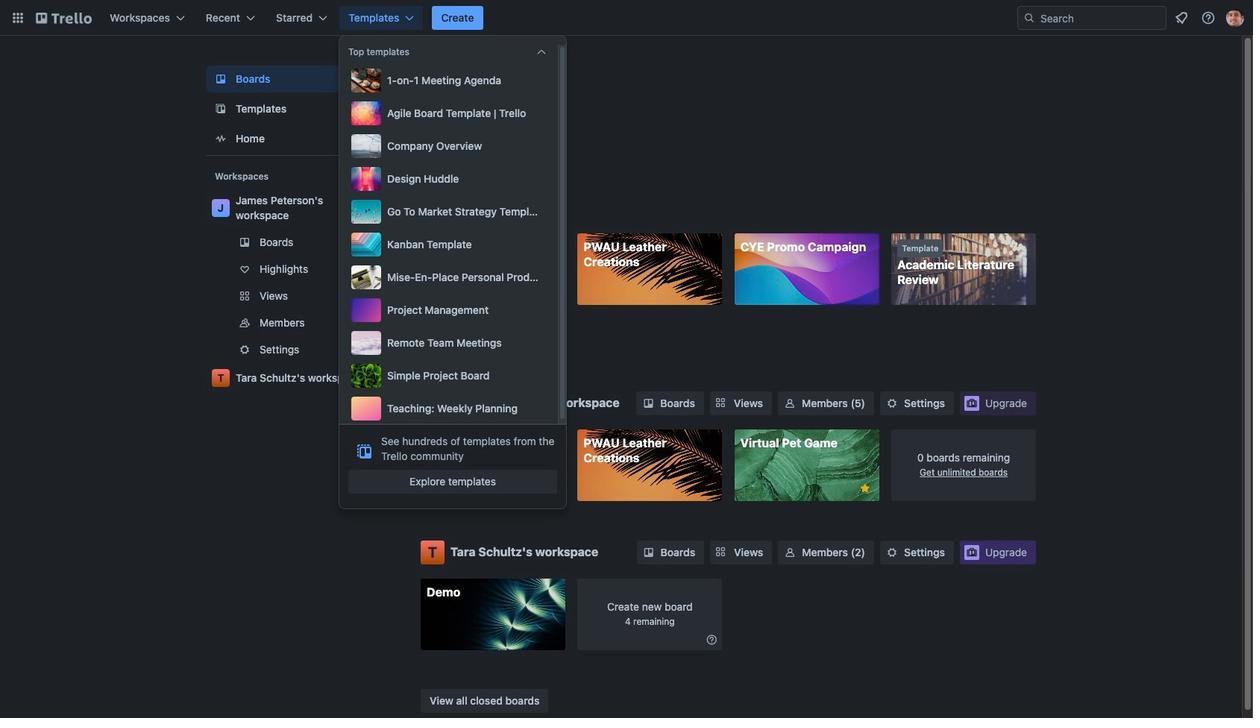 Task type: describe. For each thing, give the bounding box(es) containing it.
2 horizontal spatial sm image
[[885, 545, 900, 560]]

Search field
[[1018, 6, 1167, 30]]

open information menu image
[[1202, 10, 1217, 25]]

primary element
[[0, 0, 1254, 36]]

back to home image
[[36, 6, 92, 30]]

0 notifications image
[[1173, 9, 1191, 27]]

collapse image
[[536, 46, 548, 58]]



Task type: locate. For each thing, give the bounding box(es) containing it.
sm image
[[783, 396, 798, 411], [885, 396, 900, 411], [642, 545, 657, 560], [783, 545, 798, 560]]

template board image
[[212, 100, 230, 118]]

sm image
[[641, 396, 656, 411], [885, 545, 900, 560], [705, 633, 720, 647]]

1 horizontal spatial sm image
[[705, 633, 720, 647]]

2 vertical spatial sm image
[[705, 633, 720, 647]]

search image
[[1024, 12, 1036, 24]]

0 horizontal spatial sm image
[[641, 396, 656, 411]]

menu
[[349, 66, 549, 424]]

switch to… image
[[10, 10, 25, 25]]

0 vertical spatial sm image
[[641, 396, 656, 411]]

1 vertical spatial sm image
[[885, 545, 900, 560]]

board image
[[212, 70, 230, 88]]

james peterson (jamespeterson93) image
[[1227, 9, 1245, 27]]

add image
[[373, 314, 391, 332]]

home image
[[212, 130, 230, 148]]



Task type: vqa. For each thing, say whether or not it's contained in the screenshot.
Remote Team Hub
no



